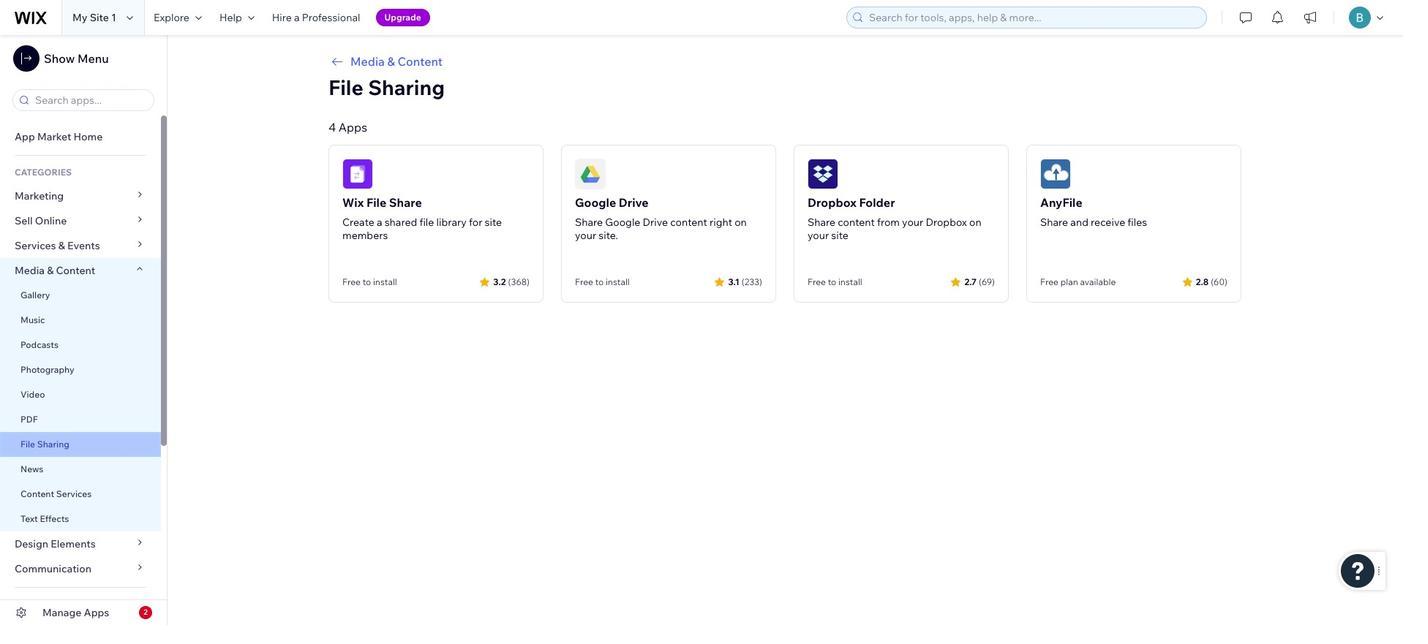 Task type: describe. For each thing, give the bounding box(es) containing it.
text
[[20, 514, 38, 525]]

anyfile share and receive files
[[1040, 195, 1147, 229]]

2.7
[[965, 276, 977, 287]]

elements
[[51, 538, 96, 551]]

upgrade
[[385, 12, 421, 23]]

(69)
[[979, 276, 995, 287]]

right
[[710, 216, 732, 229]]

0 vertical spatial google
[[575, 195, 616, 210]]

Search for tools, apps, help & more... field
[[865, 7, 1202, 28]]

0 vertical spatial drive
[[619, 195, 649, 210]]

file
[[420, 216, 434, 229]]

events
[[67, 239, 100, 252]]

to for dropbox
[[828, 277, 836, 288]]

content inside google drive share google drive content right on your site.
[[670, 216, 707, 229]]

on for folder
[[969, 216, 982, 229]]

app market home
[[15, 130, 103, 143]]

your for dropbox folder
[[808, 229, 829, 242]]

install for drive
[[606, 277, 630, 288]]

1
[[111, 11, 116, 24]]

2.8
[[1196, 276, 1209, 287]]

gallery
[[20, 290, 50, 301]]

pdf
[[20, 414, 38, 425]]

files
[[1128, 216, 1147, 229]]

text effects link
[[0, 507, 161, 532]]

design elements
[[15, 538, 96, 551]]

free for dropbox folder
[[808, 277, 826, 288]]

file inside sidebar element
[[20, 439, 35, 450]]

show menu
[[44, 51, 109, 66]]

share inside anyfile share and receive files
[[1040, 216, 1068, 229]]

4 apps
[[329, 120, 367, 135]]

0 horizontal spatial dropbox
[[808, 195, 857, 210]]

services & events
[[15, 239, 100, 252]]

site for wix file share
[[485, 216, 502, 229]]

categories
[[15, 167, 72, 178]]

install for file
[[373, 277, 397, 288]]

photography link
[[0, 358, 161, 383]]

available
[[1080, 277, 1116, 288]]

on for drive
[[735, 216, 747, 229]]

0 vertical spatial media & content
[[350, 54, 443, 69]]

explore
[[154, 11, 189, 24]]

& for the services & events link
[[58, 239, 65, 252]]

4
[[329, 120, 336, 135]]

(60)
[[1211, 276, 1228, 287]]

free for google drive
[[575, 277, 593, 288]]

hire a professional
[[272, 11, 360, 24]]

video
[[20, 389, 45, 400]]

3.2
[[493, 276, 506, 287]]

upgrade button
[[376, 9, 430, 26]]

wix file share create a shared file library for site members
[[342, 195, 502, 242]]

folder
[[859, 195, 895, 210]]

file sharing link
[[0, 432, 161, 457]]

free to install for dropbox
[[808, 277, 863, 288]]

sell online link
[[0, 209, 161, 233]]

3.1 (233)
[[728, 276, 762, 287]]

wix
[[342, 195, 364, 210]]

share for google drive
[[575, 216, 603, 229]]

pdf link
[[0, 408, 161, 432]]

marketing link
[[0, 184, 161, 209]]

podcasts link
[[0, 333, 161, 358]]

site.
[[599, 229, 618, 242]]

communication link
[[0, 557, 161, 582]]

2.8 (60)
[[1196, 276, 1228, 287]]

2 vertical spatial content
[[20, 489, 54, 500]]

anyfile logo image
[[1040, 159, 1071, 190]]

for
[[469, 216, 482, 229]]

0 vertical spatial &
[[387, 54, 395, 69]]

plan
[[1061, 277, 1078, 288]]

0 vertical spatial file
[[329, 75, 364, 100]]

and
[[1071, 216, 1089, 229]]

dropbox folder share content from your dropbox on your site
[[808, 195, 982, 242]]

google drive share google drive content right on your site.
[[575, 195, 747, 242]]

sidebar element
[[0, 35, 168, 626]]

content services
[[20, 489, 92, 500]]

0 vertical spatial services
[[15, 239, 56, 252]]

manage apps
[[42, 607, 109, 620]]

& for the bottom media & content link
[[47, 264, 54, 277]]

photography
[[20, 364, 74, 375]]

sell
[[15, 214, 33, 228]]

1 vertical spatial google
[[605, 216, 641, 229]]

effects
[[40, 514, 69, 525]]

free to install for wix
[[342, 277, 397, 288]]

members
[[342, 229, 388, 242]]

site for dropbox folder
[[831, 229, 849, 242]]

media & content inside sidebar element
[[15, 264, 95, 277]]

services & events link
[[0, 233, 161, 258]]

(368)
[[508, 276, 530, 287]]

2 horizontal spatial content
[[398, 54, 443, 69]]

video link
[[0, 383, 161, 408]]

media inside sidebar element
[[15, 264, 45, 277]]

communication
[[15, 563, 94, 576]]

3.1
[[728, 276, 740, 287]]

news
[[20, 464, 43, 475]]

2 horizontal spatial your
[[902, 216, 924, 229]]

hire a professional link
[[263, 0, 369, 35]]

google drive logo image
[[575, 159, 606, 190]]

to for wix
[[363, 277, 371, 288]]

create
[[342, 216, 374, 229]]

receive
[[1091, 216, 1125, 229]]



Task type: vqa. For each thing, say whether or not it's contained in the screenshot.
Dashboard.
no



Task type: locate. For each thing, give the bounding box(es) containing it.
apps for 4 apps
[[339, 120, 367, 135]]

your down dropbox folder logo
[[808, 229, 829, 242]]

1 horizontal spatial free to install
[[575, 277, 630, 288]]

content down "news"
[[20, 489, 54, 500]]

share down anyfile
[[1040, 216, 1068, 229]]

1 horizontal spatial file
[[329, 75, 364, 100]]

apps right manage
[[84, 607, 109, 620]]

1 install from the left
[[373, 277, 397, 288]]

file up 4 apps
[[329, 75, 364, 100]]

file inside the wix file share create a shared file library for site members
[[367, 195, 387, 210]]

2 content from the left
[[838, 216, 875, 229]]

3 free to install from the left
[[808, 277, 863, 288]]

media up gallery at the left top
[[15, 264, 45, 277]]

content left right
[[670, 216, 707, 229]]

site
[[90, 11, 109, 24]]

a
[[294, 11, 300, 24], [377, 216, 382, 229]]

share down google drive logo
[[575, 216, 603, 229]]

free right (233)
[[808, 277, 826, 288]]

your left site.
[[575, 229, 596, 242]]

0 horizontal spatial on
[[735, 216, 747, 229]]

2
[[144, 608, 148, 618]]

1 vertical spatial services
[[56, 489, 92, 500]]

dropbox
[[808, 195, 857, 210], [926, 216, 967, 229]]

1 horizontal spatial file sharing
[[329, 75, 445, 100]]

2 horizontal spatial install
[[838, 277, 863, 288]]

online
[[35, 214, 67, 228]]

0 horizontal spatial apps
[[84, 607, 109, 620]]

free down members
[[342, 277, 361, 288]]

0 horizontal spatial install
[[373, 277, 397, 288]]

marketing
[[15, 190, 64, 203]]

1 on from the left
[[735, 216, 747, 229]]

dropbox down dropbox folder logo
[[808, 195, 857, 210]]

on right right
[[735, 216, 747, 229]]

share down dropbox folder logo
[[808, 216, 836, 229]]

apps right 4
[[339, 120, 367, 135]]

1 horizontal spatial your
[[808, 229, 829, 242]]

your for google drive
[[575, 229, 596, 242]]

free left plan
[[1040, 277, 1059, 288]]

share for dropbox folder
[[808, 216, 836, 229]]

Search apps... field
[[31, 90, 149, 110]]

services down the news link
[[56, 489, 92, 500]]

1 horizontal spatial dropbox
[[926, 216, 967, 229]]

file sharing up 4 apps
[[329, 75, 445, 100]]

0 horizontal spatial content
[[670, 216, 707, 229]]

1 horizontal spatial sharing
[[368, 75, 445, 100]]

1 horizontal spatial content
[[838, 216, 875, 229]]

2 horizontal spatial to
[[828, 277, 836, 288]]

anyfile
[[1040, 195, 1083, 210]]

media & content link
[[329, 53, 1242, 70], [0, 258, 161, 283]]

free plan available
[[1040, 277, 1116, 288]]

1 vertical spatial content
[[56, 264, 95, 277]]

1 vertical spatial &
[[58, 239, 65, 252]]

your right from
[[902, 216, 924, 229]]

1 vertical spatial media & content link
[[0, 258, 161, 283]]

free
[[342, 277, 361, 288], [575, 277, 593, 288], [808, 277, 826, 288], [1040, 277, 1059, 288]]

content services link
[[0, 482, 161, 507]]

free to install for google
[[575, 277, 630, 288]]

content inside the "dropbox folder share content from your dropbox on your site"
[[838, 216, 875, 229]]

0 horizontal spatial a
[[294, 11, 300, 24]]

0 vertical spatial content
[[398, 54, 443, 69]]

to for google
[[595, 277, 604, 288]]

apps inside sidebar element
[[84, 607, 109, 620]]

sharing up "news"
[[37, 439, 69, 450]]

show menu button
[[13, 45, 109, 72]]

music
[[20, 315, 45, 326]]

your
[[902, 216, 924, 229], [575, 229, 596, 242], [808, 229, 829, 242]]

free for wix file share
[[342, 277, 361, 288]]

0 vertical spatial a
[[294, 11, 300, 24]]

0 horizontal spatial media & content link
[[0, 258, 161, 283]]

a right create
[[377, 216, 382, 229]]

a inside the wix file share create a shared file library for site members
[[377, 216, 382, 229]]

file down pdf
[[20, 439, 35, 450]]

site inside the "dropbox folder share content from your dropbox on your site"
[[831, 229, 849, 242]]

1 vertical spatial apps
[[84, 607, 109, 620]]

install for folder
[[838, 277, 863, 288]]

1 horizontal spatial media & content link
[[329, 53, 1242, 70]]

3 free from the left
[[808, 277, 826, 288]]

0 vertical spatial sharing
[[368, 75, 445, 100]]

explore
[[15, 599, 56, 610]]

site inside the wix file share create a shared file library for site members
[[485, 216, 502, 229]]

1 horizontal spatial media & content
[[350, 54, 443, 69]]

&
[[387, 54, 395, 69], [58, 239, 65, 252], [47, 264, 54, 277]]

1 horizontal spatial site
[[831, 229, 849, 242]]

0 vertical spatial file sharing
[[329, 75, 445, 100]]

design
[[15, 538, 48, 551]]

2 horizontal spatial file
[[367, 195, 387, 210]]

0 horizontal spatial &
[[47, 264, 54, 277]]

file sharing
[[329, 75, 445, 100], [20, 439, 69, 450]]

on inside the "dropbox folder share content from your dropbox on your site"
[[969, 216, 982, 229]]

0 horizontal spatial file
[[20, 439, 35, 450]]

content
[[398, 54, 443, 69], [56, 264, 95, 277], [20, 489, 54, 500]]

0 horizontal spatial your
[[575, 229, 596, 242]]

1 horizontal spatial content
[[56, 264, 95, 277]]

shared
[[385, 216, 417, 229]]

(233)
[[742, 276, 762, 287]]

1 horizontal spatial on
[[969, 216, 982, 229]]

0 horizontal spatial free to install
[[342, 277, 397, 288]]

1 vertical spatial media & content
[[15, 264, 95, 277]]

install
[[373, 277, 397, 288], [606, 277, 630, 288], [838, 277, 863, 288]]

your inside google drive share google drive content right on your site.
[[575, 229, 596, 242]]

file sharing inside sidebar element
[[20, 439, 69, 450]]

1 horizontal spatial &
[[58, 239, 65, 252]]

0 horizontal spatial file sharing
[[20, 439, 69, 450]]

0 horizontal spatial content
[[20, 489, 54, 500]]

media & content down upgrade button on the top of the page
[[350, 54, 443, 69]]

my
[[72, 11, 87, 24]]

1 vertical spatial file sharing
[[20, 439, 69, 450]]

share inside google drive share google drive content right on your site.
[[575, 216, 603, 229]]

show
[[44, 51, 75, 66]]

0 horizontal spatial sharing
[[37, 439, 69, 450]]

1 free from the left
[[342, 277, 361, 288]]

content down upgrade button on the top of the page
[[398, 54, 443, 69]]

& down services & events
[[47, 264, 54, 277]]

share for wix file share
[[389, 195, 422, 210]]

2 horizontal spatial free to install
[[808, 277, 863, 288]]

0 horizontal spatial site
[[485, 216, 502, 229]]

design elements link
[[0, 532, 161, 557]]

0 horizontal spatial media & content
[[15, 264, 95, 277]]

gallery link
[[0, 283, 161, 308]]

to
[[363, 277, 371, 288], [595, 277, 604, 288], [828, 277, 836, 288]]

2 install from the left
[[606, 277, 630, 288]]

news link
[[0, 457, 161, 482]]

home
[[74, 130, 103, 143]]

market
[[37, 130, 71, 143]]

1 horizontal spatial media
[[350, 54, 385, 69]]

& down upgrade button on the top of the page
[[387, 54, 395, 69]]

on inside google drive share google drive content right on your site.
[[735, 216, 747, 229]]

text effects
[[20, 514, 69, 525]]

1 vertical spatial dropbox
[[926, 216, 967, 229]]

4 free from the left
[[1040, 277, 1059, 288]]

library
[[436, 216, 467, 229]]

1 vertical spatial sharing
[[37, 439, 69, 450]]

file right the wix
[[367, 195, 387, 210]]

site left from
[[831, 229, 849, 242]]

& inside the services & events link
[[58, 239, 65, 252]]

1 horizontal spatial apps
[[339, 120, 367, 135]]

1 horizontal spatial to
[[595, 277, 604, 288]]

manage
[[42, 607, 82, 620]]

from
[[877, 216, 900, 229]]

podcasts
[[20, 340, 59, 350]]

1 vertical spatial file
[[367, 195, 387, 210]]

1 horizontal spatial a
[[377, 216, 382, 229]]

dropbox right from
[[926, 216, 967, 229]]

wix file share logo image
[[342, 159, 373, 190]]

file
[[329, 75, 364, 100], [367, 195, 387, 210], [20, 439, 35, 450]]

services down the sell online
[[15, 239, 56, 252]]

menu
[[77, 51, 109, 66]]

services
[[15, 239, 56, 252], [56, 489, 92, 500]]

0 vertical spatial media
[[350, 54, 385, 69]]

sharing down upgrade button on the top of the page
[[368, 75, 445, 100]]

sharing inside sidebar element
[[37, 439, 69, 450]]

0 horizontal spatial media
[[15, 264, 45, 277]]

1 vertical spatial drive
[[643, 216, 668, 229]]

file sharing up "news"
[[20, 439, 69, 450]]

dropbox folder logo image
[[808, 159, 839, 190]]

2 horizontal spatial &
[[387, 54, 395, 69]]

site right for
[[485, 216, 502, 229]]

app
[[15, 130, 35, 143]]

1 to from the left
[[363, 277, 371, 288]]

apps for manage apps
[[84, 607, 109, 620]]

drive
[[619, 195, 649, 210], [643, 216, 668, 229]]

2 free to install from the left
[[575, 277, 630, 288]]

1 vertical spatial a
[[377, 216, 382, 229]]

on up 2.7 (69)
[[969, 216, 982, 229]]

0 horizontal spatial to
[[363, 277, 371, 288]]

2 vertical spatial file
[[20, 439, 35, 450]]

0 vertical spatial dropbox
[[808, 195, 857, 210]]

3 install from the left
[[838, 277, 863, 288]]

share
[[389, 195, 422, 210], [575, 216, 603, 229], [808, 216, 836, 229], [1040, 216, 1068, 229]]

professional
[[302, 11, 360, 24]]

media
[[350, 54, 385, 69], [15, 264, 45, 277]]

share up shared
[[389, 195, 422, 210]]

& left events
[[58, 239, 65, 252]]

on
[[735, 216, 747, 229], [969, 216, 982, 229]]

2 on from the left
[[969, 216, 982, 229]]

hire
[[272, 11, 292, 24]]

app market home link
[[0, 124, 161, 149]]

free for anyfile
[[1040, 277, 1059, 288]]

3.2 (368)
[[493, 276, 530, 287]]

share inside the "dropbox folder share content from your dropbox on your site"
[[808, 216, 836, 229]]

share inside the wix file share create a shared file library for site members
[[389, 195, 422, 210]]

my site 1
[[72, 11, 116, 24]]

content down the folder
[[838, 216, 875, 229]]

0 vertical spatial apps
[[339, 120, 367, 135]]

content
[[670, 216, 707, 229], [838, 216, 875, 229]]

sharing
[[368, 75, 445, 100], [37, 439, 69, 450]]

2.7 (69)
[[965, 276, 995, 287]]

0 vertical spatial media & content link
[[329, 53, 1242, 70]]

2 free from the left
[[575, 277, 593, 288]]

media & content down services & events
[[15, 264, 95, 277]]

3 to from the left
[[828, 277, 836, 288]]

1 content from the left
[[670, 216, 707, 229]]

media & content
[[350, 54, 443, 69], [15, 264, 95, 277]]

content down the services & events link
[[56, 264, 95, 277]]

sell online
[[15, 214, 67, 228]]

help
[[219, 11, 242, 24]]

free to install
[[342, 277, 397, 288], [575, 277, 630, 288], [808, 277, 863, 288]]

help button
[[211, 0, 263, 35]]

2 to from the left
[[595, 277, 604, 288]]

2 vertical spatial &
[[47, 264, 54, 277]]

1 vertical spatial media
[[15, 264, 45, 277]]

music link
[[0, 308, 161, 333]]

1 free to install from the left
[[342, 277, 397, 288]]

media down upgrade button on the top of the page
[[350, 54, 385, 69]]

1 horizontal spatial install
[[606, 277, 630, 288]]

a right hire
[[294, 11, 300, 24]]

free right (368)
[[575, 277, 593, 288]]



